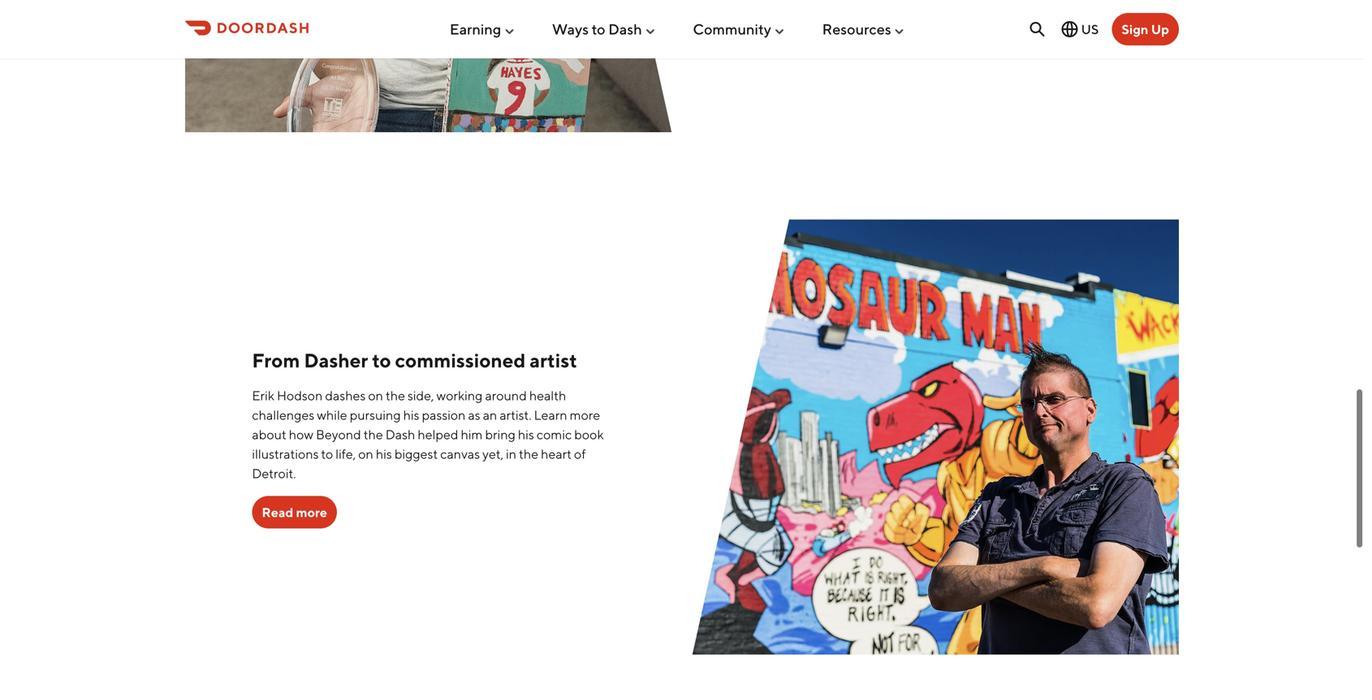 Task type: vqa. For each thing, say whether or not it's contained in the screenshot.
Receive
no



Task type: locate. For each thing, give the bounding box(es) containing it.
the left 'side,'
[[386, 388, 405, 404]]

ways to dash link
[[552, 14, 657, 44]]

0 horizontal spatial his
[[376, 447, 392, 462]]

1 horizontal spatial to
[[372, 349, 391, 372]]

us
[[1082, 22, 1099, 37]]

1 vertical spatial his
[[518, 427, 534, 443]]

ways to dash
[[552, 20, 642, 38]]

his down "artist." at bottom
[[518, 427, 534, 443]]

to right ways
[[592, 20, 606, 38]]

his left "biggest"
[[376, 447, 392, 462]]

as
[[468, 408, 481, 423]]

0 horizontal spatial dash
[[386, 427, 415, 443]]

1 vertical spatial dash
[[386, 427, 415, 443]]

to left life,
[[321, 447, 333, 462]]

erik
[[252, 388, 275, 404]]

to
[[592, 20, 606, 38], [372, 349, 391, 372], [321, 447, 333, 462]]

more inside erik hodson dashes on the side, working around health challenges while pursuing his passion as an artist. learn more about how beyond the dash helped him bring his comic book illustrations to life, on his biggest canvas yet, in the heart of detroit.
[[570, 408, 600, 423]]

0 horizontal spatial to
[[321, 447, 333, 462]]

to right dasher
[[372, 349, 391, 372]]

dash right ways
[[609, 20, 642, 38]]

artist
[[530, 349, 577, 372]]

dashes
[[325, 388, 366, 404]]

working
[[437, 388, 483, 404]]

commissioned
[[395, 349, 526, 372]]

heart
[[541, 447, 572, 462]]

0 horizontal spatial more
[[296, 505, 327, 521]]

1 horizontal spatial dash
[[609, 20, 642, 38]]

artist.
[[500, 408, 532, 423]]

ways
[[552, 20, 589, 38]]

dx beyondthedash delrisha1 image
[[185, 0, 673, 133]]

1 vertical spatial more
[[296, 505, 327, 521]]

in
[[506, 447, 517, 462]]

learn
[[534, 408, 567, 423]]

comic
[[537, 427, 572, 443]]

the down pursuing
[[364, 427, 383, 443]]

2 vertical spatial to
[[321, 447, 333, 462]]

his
[[403, 408, 420, 423], [518, 427, 534, 443], [376, 447, 392, 462]]

sign up button
[[1112, 13, 1179, 45]]

on
[[368, 388, 383, 404], [358, 447, 374, 462]]

from dasher to commissioned artist
[[252, 349, 577, 372]]

while
[[317, 408, 347, 423]]

0 vertical spatial more
[[570, 408, 600, 423]]

earning
[[450, 20, 501, 38]]

1 horizontal spatial more
[[570, 408, 600, 423]]

side,
[[408, 388, 434, 404]]

1 horizontal spatial the
[[386, 388, 405, 404]]

1 horizontal spatial his
[[403, 408, 420, 423]]

globe line image
[[1060, 19, 1080, 39]]

0 horizontal spatial the
[[364, 427, 383, 443]]

2 horizontal spatial the
[[519, 447, 539, 462]]

detroit.
[[252, 466, 296, 482]]

the
[[386, 388, 405, 404], [364, 427, 383, 443], [519, 447, 539, 462]]

health
[[529, 388, 566, 404]]

more
[[570, 408, 600, 423], [296, 505, 327, 521]]

2 horizontal spatial his
[[518, 427, 534, 443]]

biggest
[[395, 447, 438, 462]]

community
[[693, 20, 772, 38]]

his down 'side,'
[[403, 408, 420, 423]]

more up book
[[570, 408, 600, 423]]

0 vertical spatial to
[[592, 20, 606, 38]]

sign
[[1122, 22, 1149, 37]]

challenges
[[252, 408, 315, 423]]

yet,
[[483, 447, 504, 462]]

on right life,
[[358, 447, 374, 462]]

dash up "biggest"
[[386, 427, 415, 443]]

on up pursuing
[[368, 388, 383, 404]]

about
[[252, 427, 287, 443]]

up
[[1152, 22, 1170, 37]]

the right the in
[[519, 447, 539, 462]]

2 horizontal spatial to
[[592, 20, 606, 38]]

more right read
[[296, 505, 327, 521]]

2 vertical spatial the
[[519, 447, 539, 462]]

dash
[[609, 20, 642, 38], [386, 427, 415, 443]]



Task type: describe. For each thing, give the bounding box(es) containing it.
book
[[574, 427, 604, 443]]

canvas
[[440, 447, 480, 462]]

read more
[[262, 505, 327, 521]]

passion
[[422, 408, 466, 423]]

read
[[262, 505, 293, 521]]

0 vertical spatial the
[[386, 388, 405, 404]]

to inside erik hodson dashes on the side, working around health challenges while pursuing his passion as an artist. learn more about how beyond the dash helped him bring his comic book illustrations to life, on his biggest canvas yet, in the heart of detroit.
[[321, 447, 333, 462]]

community link
[[693, 14, 786, 44]]

2 vertical spatial his
[[376, 447, 392, 462]]

1 vertical spatial on
[[358, 447, 374, 462]]

beyond
[[316, 427, 361, 443]]

resources
[[823, 20, 892, 38]]

earning link
[[450, 14, 516, 44]]

0 vertical spatial on
[[368, 388, 383, 404]]

erik hodson dashes on the side, working around health challenges while pursuing his passion as an artist. learn more about how beyond the dash helped him bring his comic book illustrations to life, on his biggest canvas yet, in the heart of detroit.
[[252, 388, 604, 482]]

life,
[[336, 447, 356, 462]]

0 vertical spatial dash
[[609, 20, 642, 38]]

illustrations
[[252, 447, 319, 462]]

dasher
[[304, 349, 368, 372]]

1 vertical spatial to
[[372, 349, 391, 372]]

bring
[[485, 427, 516, 443]]

resources link
[[823, 14, 906, 44]]

0 vertical spatial his
[[403, 408, 420, 423]]

him
[[461, 427, 483, 443]]

an
[[483, 408, 497, 423]]

sign up
[[1122, 22, 1170, 37]]

dx beyondthedash erik2 image
[[692, 220, 1179, 656]]

hodson
[[277, 388, 323, 404]]

more inside "link"
[[296, 505, 327, 521]]

dash inside erik hodson dashes on the side, working around health challenges while pursuing his passion as an artist. learn more about how beyond the dash helped him bring his comic book illustrations to life, on his biggest canvas yet, in the heart of detroit.
[[386, 427, 415, 443]]

from
[[252, 349, 300, 372]]

pursuing
[[350, 408, 401, 423]]

helped
[[418, 427, 459, 443]]

around
[[485, 388, 527, 404]]

how
[[289, 427, 314, 443]]

1 vertical spatial the
[[364, 427, 383, 443]]

read more link
[[252, 497, 337, 529]]

of
[[574, 447, 586, 462]]



